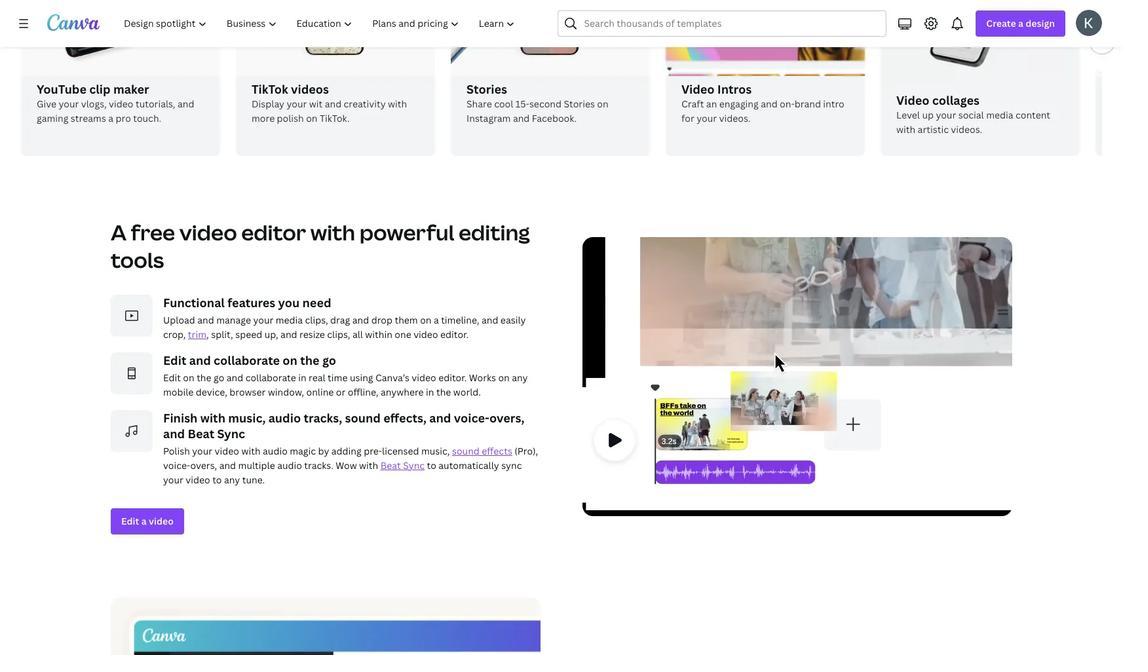 Task type: vqa. For each thing, say whether or not it's contained in the screenshot.
Manage Cookies
no



Task type: locate. For each thing, give the bounding box(es) containing it.
stories up share
[[467, 81, 507, 97]]

sync inside finish with music, audio tracks, sound effects, and voice-overs, and beat sync
[[217, 426, 245, 442]]

in right anywhere
[[426, 386, 434, 399]]

1 vertical spatial music,
[[421, 445, 450, 458]]

the left world.
[[437, 386, 451, 399]]

1 horizontal spatial to
[[427, 460, 437, 472]]

and down the trim link on the bottom of page
[[189, 353, 211, 368]]

editor.
[[441, 328, 469, 341], [439, 372, 467, 384]]

create a design button
[[976, 10, 1066, 37]]

0 horizontal spatial any
[[224, 474, 240, 486]]

any
[[512, 372, 528, 384], [224, 474, 240, 486]]

manage
[[216, 314, 251, 326]]

sound
[[345, 410, 381, 426], [452, 445, 480, 458]]

and inside youtube clip maker give your vlogs, video tutorials, and gaming streams a pro touch.
[[178, 98, 194, 110]]

1 horizontal spatial sync
[[403, 460, 425, 472]]

with down level
[[897, 123, 916, 136]]

effects,
[[384, 410, 427, 426]]

1 vertical spatial overs,
[[190, 460, 217, 472]]

stories image
[[451, 0, 650, 76]]

editor. inside edit and collaborate on the go edit on the go and collaborate in real time using canva's video editor. works on any mobile device, browser window, online or offline, anywhere in the world.
[[439, 372, 467, 384]]

audio
[[269, 410, 301, 426], [263, 445, 288, 458], [277, 460, 302, 472]]

video up craft
[[682, 81, 715, 97]]

multiple
[[238, 460, 275, 472]]

collaborate up window,
[[246, 372, 296, 384]]

videos. inside the 'video intros craft an engaging and on-brand intro for your videos.'
[[719, 112, 751, 125]]

collages
[[933, 93, 980, 108]]

1 horizontal spatial media
[[987, 109, 1014, 121]]

audio down magic
[[277, 460, 302, 472]]

in left real
[[298, 372, 307, 384]]

your up polish
[[287, 98, 307, 110]]

media inside upload and manage your media clips, drag and drop them on a timeline, and easily crop,
[[276, 314, 303, 326]]

browser
[[230, 386, 266, 399]]

video up level
[[897, 93, 930, 108]]

and up ,
[[198, 314, 214, 326]]

edit for a
[[121, 515, 139, 528]]

0 vertical spatial clips,
[[305, 314, 328, 326]]

craft
[[682, 98, 704, 110]]

your inside tiktok videos display your wit and creativity with more polish on tiktok.
[[287, 98, 307, 110]]

polish your video with audio magic by adding pre-licensed music, sound effects
[[163, 445, 513, 458]]

and up all
[[353, 314, 369, 326]]

within
[[365, 328, 393, 341]]

0 horizontal spatial video
[[682, 81, 715, 97]]

to right beat sync
[[427, 460, 437, 472]]

collaborate down speed
[[214, 353, 280, 368]]

drop
[[371, 314, 393, 326]]

kendall parks image
[[1076, 10, 1103, 36]]

0 vertical spatial edit
[[163, 353, 186, 368]]

overs, up effects
[[490, 410, 525, 426]]

2 vertical spatial audio
[[277, 460, 302, 472]]

1 vertical spatial go
[[214, 372, 224, 384]]

vlogs,
[[81, 98, 107, 110]]

0 vertical spatial editor.
[[441, 328, 469, 341]]

intro
[[824, 98, 845, 110]]

edit for and
[[163, 353, 186, 368]]

1 vertical spatial the
[[197, 372, 211, 384]]

youtube clip maker image
[[21, 0, 220, 76]]

(pro), voice-overs, and multiple audio tracks. wow with
[[163, 445, 538, 472]]

social
[[959, 109, 984, 121]]

on
[[597, 98, 609, 110], [306, 112, 318, 125], [420, 314, 432, 326], [283, 353, 298, 368], [183, 372, 195, 384], [499, 372, 510, 384]]

tracks,
[[304, 410, 342, 426]]

your inside video collages level up your social media content with artistic videos.
[[936, 109, 957, 121]]

None search field
[[558, 10, 887, 37]]

anywhere
[[381, 386, 424, 399]]

1 horizontal spatial in
[[426, 386, 434, 399]]

video inside the 'video intros craft an engaging and on-brand intro for your videos.'
[[682, 81, 715, 97]]

media down video collages link
[[987, 109, 1014, 121]]

sync
[[217, 426, 245, 442], [403, 460, 425, 472]]

all
[[353, 328, 363, 341]]

video inside to automatically sync your video to any tune.
[[186, 474, 210, 486]]

sync up multiple on the left of the page
[[217, 426, 245, 442]]

beat up polish
[[188, 426, 214, 442]]

1 horizontal spatial overs,
[[490, 410, 525, 426]]

0 horizontal spatial sound
[[345, 410, 381, 426]]

any left "tune."
[[224, 474, 240, 486]]

upload and manage your media clips, drag and drop them on a timeline, and easily crop,
[[163, 314, 526, 341]]

1 horizontal spatial any
[[512, 372, 528, 384]]

0 horizontal spatial go
[[214, 372, 224, 384]]

1 vertical spatial voice-
[[163, 460, 190, 472]]

stories share cool 15-second stories on instagram and facebook.
[[467, 81, 609, 125]]

0 horizontal spatial voice-
[[163, 460, 190, 472]]

tracks.
[[304, 460, 334, 472]]

audio down window,
[[269, 410, 301, 426]]

(pro),
[[515, 445, 538, 458]]

device,
[[196, 386, 227, 399]]

0 vertical spatial overs,
[[490, 410, 525, 426]]

resize
[[300, 328, 325, 341]]

voice- down polish
[[163, 460, 190, 472]]

and up "tiktok."
[[325, 98, 342, 110]]

1 horizontal spatial video
[[897, 93, 930, 108]]

your down polish
[[163, 474, 183, 486]]

1 vertical spatial clips,
[[327, 328, 350, 341]]

a free video editor with powerful editing tools
[[111, 218, 530, 274]]

your down 'youtube'
[[59, 98, 79, 110]]

0 vertical spatial to
[[427, 460, 437, 472]]

0 horizontal spatial the
[[197, 372, 211, 384]]

with down device,
[[200, 410, 226, 426]]

0 vertical spatial in
[[298, 372, 307, 384]]

1 horizontal spatial videos.
[[951, 123, 983, 136]]

0 horizontal spatial media
[[276, 314, 303, 326]]

0 horizontal spatial videos.
[[719, 112, 751, 125]]

share
[[467, 98, 492, 110]]

on down wit
[[306, 112, 318, 125]]

0 vertical spatial sync
[[217, 426, 245, 442]]

the up real
[[300, 353, 320, 368]]

timeline,
[[441, 314, 480, 326]]

your up 'up,'
[[253, 314, 274, 326]]

stories up facebook.
[[564, 98, 595, 110]]

overs, down finish
[[190, 460, 217, 472]]

collaborate
[[214, 353, 280, 368], [246, 372, 296, 384]]

wit
[[309, 98, 323, 110]]

and right 'up,'
[[281, 328, 297, 341]]

functional features you need
[[163, 295, 331, 311]]

videos. down engaging
[[719, 112, 751, 125]]

0 vertical spatial stories
[[467, 81, 507, 97]]

sound down the offline,
[[345, 410, 381, 426]]

videos. down "social"
[[951, 123, 983, 136]]

and right tutorials,
[[178, 98, 194, 110]]

videos. inside video collages level up your social media content with artistic videos.
[[951, 123, 983, 136]]

beat sync link
[[381, 460, 425, 472]]

sound up automatically
[[452, 445, 480, 458]]

works
[[469, 372, 496, 384]]

2 vertical spatial the
[[437, 386, 451, 399]]

video inside youtube clip maker give your vlogs, video tutorials, and gaming streams a pro touch.
[[109, 98, 133, 110]]

clips, down drag
[[327, 328, 350, 341]]

on up window,
[[283, 353, 298, 368]]

1 horizontal spatial beat
[[381, 460, 401, 472]]

voice- down world.
[[454, 410, 490, 426]]

media
[[987, 109, 1014, 121], [276, 314, 303, 326]]

streams
[[71, 112, 106, 125]]

1 horizontal spatial voice-
[[454, 410, 490, 426]]

with inside (pro), voice-overs, and multiple audio tracks. wow with
[[359, 460, 378, 472]]

voice- inside finish with music, audio tracks, sound effects, and voice-overs, and beat sync
[[454, 410, 490, 426]]

tiktok.
[[320, 112, 350, 125]]

upload
[[163, 314, 195, 326]]

the up device,
[[197, 372, 211, 384]]

1 vertical spatial beat
[[381, 460, 401, 472]]

0 vertical spatial sound
[[345, 410, 381, 426]]

with
[[388, 98, 407, 110], [897, 123, 916, 136], [311, 218, 355, 246], [200, 410, 226, 426], [242, 445, 261, 458], [359, 460, 378, 472]]

editor. down timeline,
[[441, 328, 469, 341]]

0 vertical spatial audio
[[269, 410, 301, 426]]

,
[[207, 328, 209, 341]]

magic
[[290, 445, 316, 458]]

audio up multiple on the left of the page
[[263, 445, 288, 458]]

0 horizontal spatial beat
[[188, 426, 214, 442]]

and up polish
[[163, 426, 185, 442]]

0 horizontal spatial music,
[[228, 410, 266, 426]]

and down 15-
[[513, 112, 530, 125]]

video inside video collages level up your social media content with artistic videos.
[[897, 93, 930, 108]]

sync down licensed
[[403, 460, 425, 472]]

music, down browser
[[228, 410, 266, 426]]

0 vertical spatial go
[[322, 353, 336, 368]]

online
[[306, 386, 334, 399]]

on inside upload and manage your media clips, drag and drop them on a timeline, and easily crop,
[[420, 314, 432, 326]]

trim link
[[188, 328, 207, 341]]

on up mobile
[[183, 372, 195, 384]]

music, right licensed
[[421, 445, 450, 458]]

your inside upload and manage your media clips, drag and drop them on a timeline, and easily crop,
[[253, 314, 274, 326]]

0 horizontal spatial overs,
[[190, 460, 217, 472]]

finish
[[163, 410, 198, 426]]

with up multiple on the left of the page
[[242, 445, 261, 458]]

beat
[[188, 426, 214, 442], [381, 460, 401, 472]]

finish with music, audio tracks, sound effects, and voice-overs, and beat sync image
[[111, 410, 153, 452]]

to automatically sync your video to any tune.
[[163, 460, 522, 486]]

video
[[682, 81, 715, 97], [897, 93, 930, 108]]

clips, inside upload and manage your media clips, drag and drop them on a timeline, and easily crop,
[[305, 314, 328, 326]]

video intros link
[[682, 81, 850, 97]]

with right editor
[[311, 218, 355, 246]]

gaming
[[37, 112, 68, 125]]

real
[[309, 372, 326, 384]]

0 horizontal spatial to
[[212, 474, 222, 486]]

music,
[[228, 410, 266, 426], [421, 445, 450, 458]]

1 vertical spatial any
[[224, 474, 240, 486]]

1 horizontal spatial stories
[[564, 98, 595, 110]]

go up 'time'
[[322, 353, 336, 368]]

voice-
[[454, 410, 490, 426], [163, 460, 190, 472]]

your down 'an'
[[697, 112, 717, 125]]

1 vertical spatial editor.
[[439, 372, 467, 384]]

on right them
[[420, 314, 432, 326]]

with right creativity
[[388, 98, 407, 110]]

level
[[897, 109, 920, 121]]

1 horizontal spatial the
[[300, 353, 320, 368]]

and up browser
[[227, 372, 243, 384]]

easily
[[501, 314, 526, 326]]

media down you
[[276, 314, 303, 326]]

video collages image
[[881, 0, 1080, 87]]

and inside tiktok videos display your wit and creativity with more polish on tiktok.
[[325, 98, 342, 110]]

and
[[178, 98, 194, 110], [325, 98, 342, 110], [761, 98, 778, 110], [513, 112, 530, 125], [198, 314, 214, 326], [353, 314, 369, 326], [482, 314, 499, 326], [281, 328, 297, 341], [189, 353, 211, 368], [227, 372, 243, 384], [430, 410, 451, 426], [163, 426, 185, 442], [219, 460, 236, 472]]

and inside (pro), voice-overs, and multiple audio tracks. wow with
[[219, 460, 236, 472]]

finish with music, audio tracks, sound effects, and voice-overs, and beat sync
[[163, 410, 525, 442]]

clips,
[[305, 314, 328, 326], [327, 328, 350, 341]]

maker
[[113, 81, 149, 97]]

1 vertical spatial stories
[[564, 98, 595, 110]]

any right works
[[512, 372, 528, 384]]

0 vertical spatial music,
[[228, 410, 266, 426]]

beat down licensed
[[381, 460, 401, 472]]

0 vertical spatial beat
[[188, 426, 214, 442]]

0 vertical spatial media
[[987, 109, 1014, 121]]

1 vertical spatial sound
[[452, 445, 480, 458]]

2 vertical spatial edit
[[121, 515, 139, 528]]

on down stories link
[[597, 98, 609, 110]]

Search search field
[[584, 11, 879, 36]]

with inside a free video editor with powerful editing tools
[[311, 218, 355, 246]]

1 vertical spatial media
[[276, 314, 303, 326]]

0 vertical spatial any
[[512, 372, 528, 384]]

give
[[37, 98, 56, 110]]

powerful
[[360, 218, 455, 246]]

clips, up the resize
[[305, 314, 328, 326]]

and down video intros link
[[761, 98, 778, 110]]

go up device,
[[214, 372, 224, 384]]

1 horizontal spatial sound
[[452, 445, 480, 458]]

0 vertical spatial voice-
[[454, 410, 490, 426]]

with down 'pre-'
[[359, 460, 378, 472]]

create a design
[[987, 17, 1055, 30]]

beat inside finish with music, audio tracks, sound effects, and voice-overs, and beat sync
[[188, 426, 214, 442]]

and left multiple on the left of the page
[[219, 460, 236, 472]]

up,
[[265, 328, 278, 341]]

your down collages
[[936, 109, 957, 121]]

to left "tune."
[[212, 474, 222, 486]]

you
[[278, 295, 300, 311]]

0 horizontal spatial sync
[[217, 426, 245, 442]]

editor. up world.
[[439, 372, 467, 384]]

video
[[109, 98, 133, 110], [179, 218, 237, 246], [414, 328, 438, 341], [412, 372, 436, 384], [215, 445, 239, 458], [186, 474, 210, 486], [149, 515, 174, 528]]



Task type: describe. For each thing, give the bounding box(es) containing it.
editing
[[459, 218, 530, 246]]

your inside to automatically sync your video to any tune.
[[163, 474, 183, 486]]

need
[[303, 295, 331, 311]]

tiktok videos image
[[236, 0, 435, 76]]

a inside youtube clip maker give your vlogs, video tutorials, and gaming streams a pro touch.
[[108, 112, 113, 125]]

adding
[[332, 445, 362, 458]]

1 vertical spatial sync
[[403, 460, 425, 472]]

artistic
[[918, 123, 949, 136]]

and left easily at left top
[[482, 314, 499, 326]]

on inside tiktok videos display your wit and creativity with more polish on tiktok.
[[306, 112, 318, 125]]

one
[[395, 328, 411, 341]]

tiktok videos link
[[252, 81, 420, 97]]

your inside youtube clip maker give your vlogs, video tutorials, and gaming streams a pro touch.
[[59, 98, 79, 110]]

engaging
[[720, 98, 759, 110]]

instagram
[[467, 112, 511, 125]]

clip
[[89, 81, 111, 97]]

video collages link
[[897, 93, 1065, 108]]

1 vertical spatial to
[[212, 474, 222, 486]]

0 vertical spatial collaborate
[[214, 353, 280, 368]]

split,
[[211, 328, 233, 341]]

video for video intros
[[682, 81, 715, 97]]

for
[[682, 112, 695, 125]]

and right effects,
[[430, 410, 451, 426]]

edit and collaborate on the go image
[[111, 353, 153, 395]]

pro
[[116, 112, 131, 125]]

on inside stories share cool 15-second stories on instagram and facebook.
[[597, 98, 609, 110]]

content
[[1016, 109, 1051, 121]]

music, inside finish with music, audio tracks, sound effects, and voice-overs, and beat sync
[[228, 410, 266, 426]]

popular music on canva video editor image
[[111, 598, 541, 656]]

edit and collaborate on the go edit on the go and collaborate in real time using canva's video editor. works on any mobile device, browser window, online or offline, anywhere in the world.
[[163, 353, 528, 399]]

by
[[318, 445, 329, 458]]

any inside to automatically sync your video to any tune.
[[224, 474, 240, 486]]

1 vertical spatial in
[[426, 386, 434, 399]]

overs, inside (pro), voice-overs, and multiple audio tracks. wow with
[[190, 460, 217, 472]]

wow
[[336, 460, 357, 472]]

offline,
[[348, 386, 379, 399]]

tools
[[111, 246, 164, 274]]

1 horizontal spatial go
[[322, 353, 336, 368]]

features
[[228, 295, 276, 311]]

mobile
[[163, 386, 194, 399]]

media inside video collages level up your social media content with artistic videos.
[[987, 109, 1014, 121]]

video for video collages
[[897, 93, 930, 108]]

0 horizontal spatial in
[[298, 372, 307, 384]]

2 horizontal spatial the
[[437, 386, 451, 399]]

video inside edit and collaborate on the go edit on the go and collaborate in real time using canva's video editor. works on any mobile device, browser window, online or offline, anywhere in the world.
[[412, 372, 436, 384]]

canva's
[[376, 372, 410, 384]]

with inside finish with music, audio tracks, sound effects, and voice-overs, and beat sync
[[200, 410, 226, 426]]

youtube clip maker give your vlogs, video tutorials, and gaming streams a pro touch.
[[37, 81, 194, 125]]

audio inside (pro), voice-overs, and multiple audio tracks. wow with
[[277, 460, 302, 472]]

0 vertical spatial the
[[300, 353, 320, 368]]

beat sync
[[381, 460, 425, 472]]

with inside video collages level up your social media content with artistic videos.
[[897, 123, 916, 136]]

your inside the 'video intros craft an engaging and on-brand intro for your videos.'
[[697, 112, 717, 125]]

trim
[[188, 328, 207, 341]]

sound effects link
[[452, 445, 513, 458]]

15-
[[516, 98, 530, 110]]

facebook.
[[532, 112, 577, 125]]

sound inside finish with music, audio tracks, sound effects, and voice-overs, and beat sync
[[345, 410, 381, 426]]

1 vertical spatial collaborate
[[246, 372, 296, 384]]

pre-
[[364, 445, 382, 458]]

on-
[[780, 98, 795, 110]]

creativity
[[344, 98, 386, 110]]

video inside a free video editor with powerful editing tools
[[179, 218, 237, 246]]

1 horizontal spatial music,
[[421, 445, 450, 458]]

0 horizontal spatial stories
[[467, 81, 507, 97]]

stories link
[[467, 81, 635, 97]]

an
[[707, 98, 717, 110]]

intros
[[718, 81, 752, 97]]

design
[[1026, 17, 1055, 30]]

crop,
[[163, 328, 186, 341]]

promo videos image
[[1096, 0, 1124, 76]]

window,
[[268, 386, 304, 399]]

editor
[[241, 218, 306, 246]]

tutorials,
[[136, 98, 175, 110]]

licensed
[[382, 445, 419, 458]]

polish
[[163, 445, 190, 458]]

functional
[[163, 295, 225, 311]]

on right works
[[499, 372, 510, 384]]

functional features you need image
[[111, 295, 153, 337]]

tiktok
[[252, 81, 288, 97]]

speed
[[235, 328, 262, 341]]

tiktok videos display your wit and creativity with more polish on tiktok.
[[252, 81, 407, 125]]

video intros craft an engaging and on-brand intro for your videos.
[[682, 81, 845, 125]]

automatically
[[439, 460, 499, 472]]

video collages level up your social media content with artistic videos.
[[897, 93, 1051, 136]]

effects
[[482, 445, 513, 458]]

voice- inside (pro), voice-overs, and multiple audio tracks. wow with
[[163, 460, 190, 472]]

and inside stories share cool 15-second stories on instagram and facebook.
[[513, 112, 530, 125]]

audio inside finish with music, audio tracks, sound effects, and voice-overs, and beat sync
[[269, 410, 301, 426]]

top level navigation element
[[115, 10, 527, 37]]

time
[[328, 372, 348, 384]]

or
[[336, 386, 346, 399]]

1 vertical spatial edit
[[163, 372, 181, 384]]

cool
[[494, 98, 514, 110]]

tune.
[[242, 474, 265, 486]]

youtube
[[37, 81, 87, 97]]

world.
[[454, 386, 481, 399]]

brand
[[795, 98, 821, 110]]

1 vertical spatial audio
[[263, 445, 288, 458]]

a inside upload and manage your media clips, drag and drop them on a timeline, and easily crop,
[[434, 314, 439, 326]]

youtube clip maker link
[[37, 81, 205, 97]]

using
[[350, 372, 373, 384]]

a
[[111, 218, 127, 246]]

videos
[[291, 81, 329, 97]]

your right polish
[[192, 445, 213, 458]]

sync
[[502, 460, 522, 472]]

and inside the 'video intros craft an engaging and on-brand intro for your videos.'
[[761, 98, 778, 110]]

with inside tiktok videos display your wit and creativity with more polish on tiktok.
[[388, 98, 407, 110]]

create
[[987, 17, 1017, 30]]

any inside edit and collaborate on the go edit on the go and collaborate in real time using canva's video editor. works on any mobile device, browser window, online or offline, anywhere in the world.
[[512, 372, 528, 384]]

display
[[252, 98, 285, 110]]

overs, inside finish with music, audio tracks, sound effects, and voice-overs, and beat sync
[[490, 410, 525, 426]]

a inside dropdown button
[[1019, 17, 1024, 30]]

edit a video
[[121, 515, 174, 528]]

more
[[252, 112, 275, 125]]

drag
[[330, 314, 350, 326]]

video intros image
[[666, 0, 865, 134]]

them
[[395, 314, 418, 326]]

edit a video link
[[111, 509, 184, 535]]



